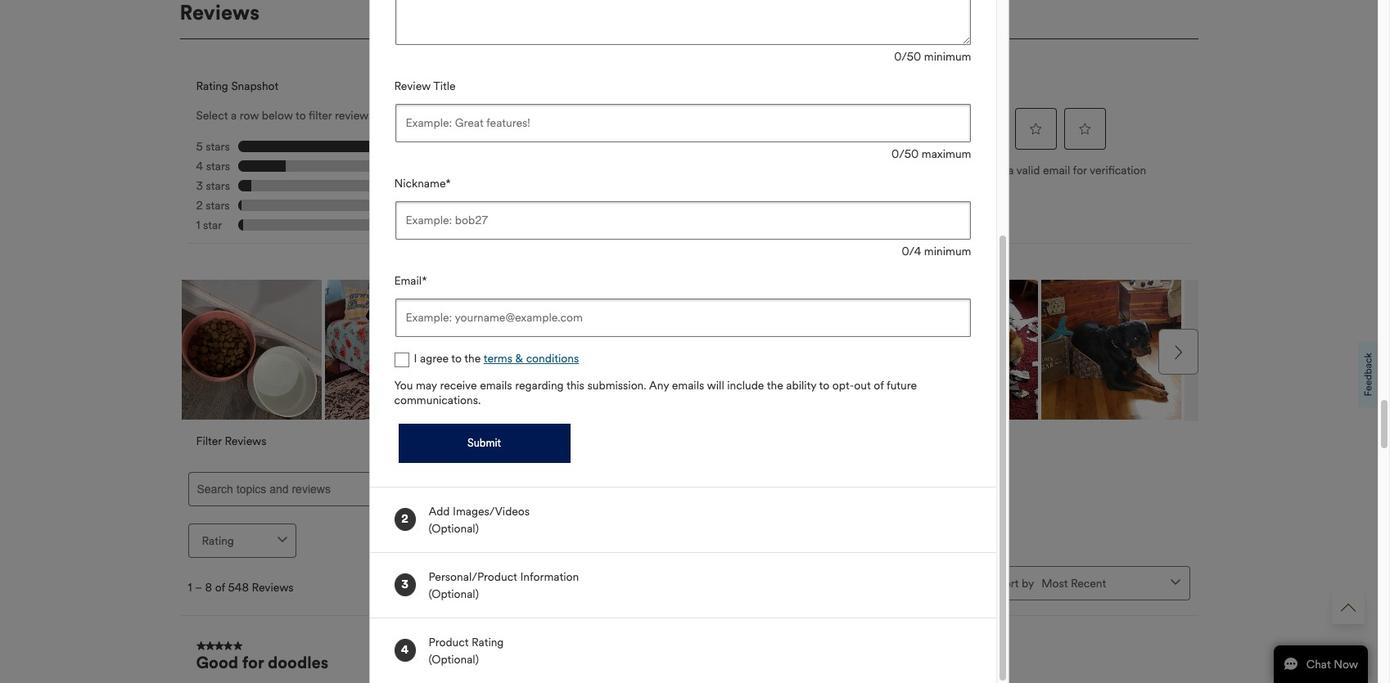 Task type: locate. For each thing, give the bounding box(es) containing it.
1 vertical spatial reviews
[[225, 435, 267, 449]]

0 horizontal spatial for
[[242, 653, 264, 674]]

stars
[[206, 140, 230, 154], [206, 160, 230, 174], [206, 179, 230, 193], [206, 199, 230, 213]]

1 for 1 – 8 of 548 reviews
[[188, 582, 192, 596]]

star
[[203, 219, 222, 232]]

stars for 3 stars
[[206, 179, 230, 193]]

1 stars from the top
[[206, 140, 230, 154]]

1 horizontal spatial 1
[[196, 219, 200, 232]]

stars inside button
[[206, 160, 230, 174]]

0 vertical spatial 1
[[196, 219, 200, 232]]

stars for 5 stars
[[206, 140, 230, 154]]

2
[[196, 199, 203, 213]]

1 vertical spatial for
[[242, 653, 264, 674]]

0 vertical spatial for
[[1073, 164, 1087, 178]]

1 horizontal spatial 548
[[596, 131, 617, 144]]

for right good on the bottom left of the page
[[242, 653, 264, 674]]

1 inside the rating snapshot group
[[196, 219, 200, 232]]

filter
[[309, 109, 332, 123]]

reviews inside overall rating 'element'
[[620, 131, 662, 144]]

1 left –
[[188, 582, 192, 596]]

2 stars from the top
[[206, 160, 230, 174]]

for right email
[[1073, 164, 1087, 178]]

2 vertical spatial reviews
[[252, 582, 294, 596]]

0 vertical spatial 548
[[596, 131, 617, 144]]

0 horizontal spatial a
[[231, 109, 237, 123]]

a left review
[[904, 164, 910, 178]]

for
[[1073, 164, 1087, 178], [242, 653, 264, 674]]

0 vertical spatial reviews
[[620, 131, 662, 144]]

a left valid
[[1008, 164, 1014, 178]]

reviews.
[[335, 109, 377, 123]]

548 inside overall rating 'element'
[[596, 131, 617, 144]]

adding
[[864, 164, 901, 178]]

rating is 3 (out of 5 stars). group
[[864, 104, 1110, 153]]

1 horizontal spatial 8
[[477, 199, 484, 213]]

doodles
[[268, 653, 329, 674]]

rating
[[196, 80, 228, 94]]

None search field
[[188, 473, 607, 507]]

1 horizontal spatial a
[[904, 164, 910, 178]]

0 vertical spatial 8
[[477, 199, 484, 213]]

filter
[[196, 435, 222, 449]]

Search topics and reviews text field
[[188, 473, 607, 507]]

a
[[231, 109, 237, 123], [904, 164, 910, 178], [1008, 164, 1014, 178]]

548
[[596, 131, 617, 144], [228, 582, 249, 596]]

0 horizontal spatial 548
[[228, 582, 249, 596]]

548 right of
[[228, 582, 249, 596]]

stars inside button
[[206, 179, 230, 193]]

3 stars
[[196, 179, 230, 193]]

good
[[196, 653, 238, 674]]

a for review
[[904, 164, 910, 178]]

0 horizontal spatial 1
[[188, 582, 192, 596]]

a left row
[[231, 109, 237, 123]]

4.5
[[530, 106, 583, 151]]

4 stars
[[196, 160, 230, 174]]

1 horizontal spatial for
[[1073, 164, 1087, 178]]

scroll to top image
[[1342, 601, 1356, 616]]

stars for 4 stars
[[206, 160, 230, 174]]

1 vertical spatial 8
[[205, 582, 212, 596]]

2 horizontal spatial a
[[1008, 164, 1014, 178]]

snapshot
[[231, 80, 279, 94]]

8
[[477, 199, 484, 213], [205, 582, 212, 596]]

reviews
[[620, 131, 662, 144], [225, 435, 267, 449], [252, 582, 294, 596]]

1 vertical spatial 548
[[228, 582, 249, 596]]

select a row below to filter reviews.
[[196, 109, 377, 123]]

3
[[196, 179, 203, 193]]

stars for 2 stars
[[206, 199, 230, 213]]

reviews for 548 reviews
[[620, 131, 662, 144]]

1
[[196, 219, 200, 232], [188, 582, 192, 596]]

stars right 3
[[206, 179, 230, 193]]

1 vertical spatial 1
[[188, 582, 192, 596]]

stars right 5
[[206, 140, 230, 154]]

stars right 2
[[206, 199, 230, 213]]

filter reviews
[[196, 435, 267, 449]]

select
[[196, 109, 228, 123]]

3 stars from the top
[[206, 179, 230, 193]]

8 right –
[[205, 582, 212, 596]]

1 – 8 of 548 reviews
[[188, 582, 294, 596]]

548 reviews link
[[587, 108, 671, 158]]

2 stars
[[196, 199, 230, 213]]

row
[[240, 109, 259, 123]]

1 left the star
[[196, 219, 200, 232]]

stars right 4 at left top
[[206, 160, 230, 174]]

548 right 4.5
[[596, 131, 617, 144]]

8 inside the rating snapshot group
[[477, 199, 484, 213]]

4 stars from the top
[[206, 199, 230, 213]]

4
[[196, 160, 203, 174]]

8 up 12 at the top of page
[[477, 199, 484, 213]]



Task type: vqa. For each thing, say whether or not it's contained in the screenshot.
product
no



Task type: describe. For each thing, give the bounding box(es) containing it.
styled arrow button link
[[1333, 592, 1365, 625]]

1 for 1 star
[[196, 219, 200, 232]]

a for row
[[231, 109, 237, 123]]

below
[[262, 109, 293, 123]]

review
[[913, 164, 947, 178]]

4 stars button
[[196, 157, 514, 176]]

12
[[477, 219, 488, 232]]

–
[[195, 582, 202, 596]]

email
[[1043, 164, 1071, 178]]

rating snapshot group
[[196, 137, 514, 235]]

0 horizontal spatial 8
[[205, 582, 212, 596]]

reviews for filter reviews
[[225, 435, 267, 449]]

overall rating element
[[522, 70, 856, 188]]

5 stars
[[196, 140, 230, 154]]

3 stars button
[[196, 176, 514, 196]]

384
[[477, 140, 498, 154]]

verification
[[1090, 164, 1147, 178]]

adding a review will require a valid email for verification
[[864, 164, 1147, 178]]

to
[[296, 109, 306, 123]]

require
[[970, 164, 1005, 178]]

1 star
[[196, 219, 222, 232]]

of
[[215, 582, 225, 596]]

rating snapshot
[[196, 80, 279, 94]]

good for doodles
[[196, 653, 329, 674]]

will
[[949, 164, 967, 178]]

valid
[[1017, 164, 1041, 178]]

548 reviews
[[596, 131, 662, 144]]

5
[[196, 140, 203, 154]]



